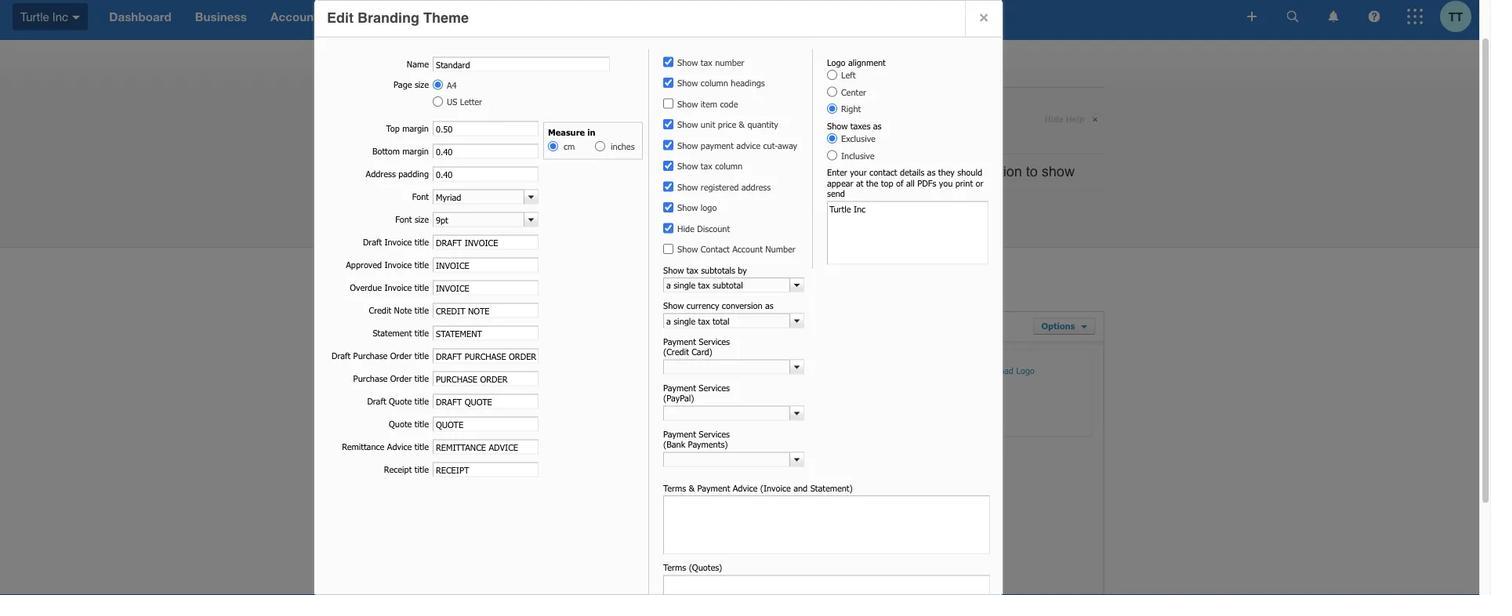 Task type: describe. For each thing, give the bounding box(es) containing it.
(bank
[[664, 440, 686, 450]]

add
[[699, 164, 723, 180]]

show contact account number
[[678, 244, 796, 255]]

quantity inside the show: tax number column headings tax column unit price and quantity payment advice cut-away registered address logo
[[451, 435, 482, 445]]

4 title from the top
[[415, 305, 429, 316]]

pdfs
[[918, 178, 937, 189]]

show for show column headings
[[678, 78, 698, 89]]

at
[[856, 178, 864, 189]]

1 quote from the top
[[389, 396, 412, 407]]

(credit
[[664, 347, 689, 358]]

0 vertical spatial away
[[778, 140, 798, 151]]

inches radio
[[595, 142, 606, 152]]

margin for top margin
[[403, 123, 429, 134]]

2 order from the top
[[391, 373, 412, 384]]

padding
[[399, 169, 429, 179]]

enter
[[828, 167, 848, 178]]

new branding theme link
[[379, 274, 496, 295]]

exclusive
[[539, 411, 573, 421]]

terms for terms (quotes)
[[664, 563, 687, 573]]

and inside the show: tax number column headings tax column unit price and quantity payment advice cut-away registered address logo
[[434, 435, 448, 445]]

purchase order title
[[353, 373, 429, 384]]

1 horizontal spatial a
[[614, 435, 619, 445]]

page size
[[394, 79, 429, 90]]

payment services link
[[627, 274, 734, 296]]

payment services (bank payments)
[[664, 429, 730, 450]]

show
[[1042, 164, 1075, 180]]

1 vertical spatial to
[[1027, 164, 1038, 180]]

inches
[[611, 142, 635, 152]]

invoice for draft
[[385, 237, 412, 247]]

ms,
[[466, 361, 482, 371]]

0 vertical spatial by
[[738, 265, 747, 276]]

advice inside the show: tax number column headings tax column unit price and quantity payment advice cut-away registered address logo
[[430, 447, 455, 457]]

1 vertical spatial us
[[408, 349, 420, 360]]

left
[[842, 70, 856, 81]]

overdue invoice title
[[350, 282, 429, 293]]

0 horizontal spatial contact
[[701, 244, 730, 255]]

Inclusive radio
[[828, 151, 838, 161]]

all
[[907, 178, 915, 189]]

total
[[661, 435, 678, 445]]

logo alignment
[[828, 57, 886, 68]]

US Letter radio
[[433, 97, 443, 107]]

font size
[[396, 214, 429, 225]]

1 purchase from the top
[[353, 351, 388, 361]]

as inside enter your contact details as they should appear at the top of all pdfs you print or send
[[928, 167, 936, 178]]

invoice inside organization settings › invoice settings
[[375, 59, 440, 81]]

1 horizontal spatial right
[[842, 104, 861, 115]]

inc inside 'contact details turtle inc upload logo'
[[820, 361, 832, 371]]

number for tax
[[411, 399, 440, 409]]

1 horizontal spatial advice
[[737, 140, 761, 151]]

margins
[[451, 349, 481, 360]]

Show unit price & quantity checkbox
[[664, 120, 674, 130]]

show logo
[[678, 203, 717, 213]]

address for padding
[[366, 169, 396, 179]]

Show item code checkbox
[[664, 99, 674, 109]]

0 vertical spatial us
[[447, 97, 458, 107]]

invoice for approved
[[385, 260, 412, 270]]

organisation
[[735, 129, 812, 145]]

services for payment services (credit card)
[[699, 337, 730, 347]]

Draft Purchase Order title text field
[[433, 349, 539, 364]]

contact inside 'contact details turtle inc upload logo'
[[796, 349, 829, 360]]

1 horizontal spatial address
[[742, 182, 771, 193]]

payment services
[[642, 279, 719, 290]]

show for show taxes as
[[828, 121, 848, 131]]

and left select
[[789, 164, 812, 180]]

as right the 'taxes'
[[874, 121, 882, 131]]

2 vertical spatial to
[[662, 198, 674, 214]]

top margin
[[386, 123, 429, 134]]

send
[[828, 189, 846, 199]]

6 title from the top
[[415, 351, 429, 361]]

0 vertical spatial logo
[[758, 164, 785, 180]]

what's
[[375, 256, 401, 267]]

show for show tax column
[[678, 161, 698, 172]]

0 vertical spatial letter
[[460, 97, 482, 107]]

address padding
[[366, 169, 429, 179]]

font for font size
[[396, 214, 412, 225]]

size for page size
[[415, 79, 429, 90]]

branding for edit
[[358, 10, 420, 26]]

show for show contact account number
[[678, 244, 698, 255]]

upload logo link
[[929, 349, 1094, 437]]

your inside enter your contact details as they should appear at the top of all pdfs you print or send
[[850, 167, 867, 178]]

Remittance Advice title text field
[[433, 440, 539, 455]]

font:
[[384, 361, 404, 371]]

reminders
[[791, 279, 838, 290]]

as down "invoice reminders" link
[[766, 301, 774, 311]]

branding for new
[[417, 279, 456, 289]]

0 vertical spatial cut-
[[764, 140, 778, 151]]

settings down ›
[[445, 59, 518, 81]]

2 purchase from the top
[[353, 373, 388, 384]]

print
[[956, 178, 974, 189]]

show tax number
[[678, 57, 745, 68]]

card)
[[692, 347, 713, 358]]

Exclusive radio
[[828, 134, 838, 144]]

tt button
[[1441, 0, 1480, 40]]

they
[[939, 167, 955, 178]]

2 quote from the top
[[389, 419, 412, 429]]

statement)
[[811, 483, 853, 494]]

and right (invoice
[[794, 483, 808, 494]]

you
[[940, 178, 953, 189]]

suit
[[677, 129, 699, 145]]

Draft Invoice title text field
[[433, 235, 539, 250]]

financial
[[897, 164, 949, 180]]

0 vertical spatial price
[[718, 120, 737, 130]]

as inside logo align:                                      right tax                 exclusive tax subtotals                                                  by a single tax subtotal currency conversion as                                                          a single tax total
[[603, 435, 612, 445]]

Show payment advice cut-away checkbox
[[664, 140, 674, 151]]

3 invoice, from the left
[[531, 502, 567, 513]]

logo up left radio
[[828, 57, 846, 68]]

or
[[976, 178, 984, 189]]

2 quote, from the left
[[446, 514, 476, 524]]

padding:
[[623, 349, 656, 360]]

contact
[[870, 167, 898, 178]]

settings left ›
[[426, 48, 456, 59]]

0 horizontal spatial draft
[[384, 514, 410, 524]]

more
[[713, 198, 745, 214]]

templates
[[630, 164, 692, 180]]

conversion inside logo align:                                      right tax                 exclusive tax subtotals                                                  by a single tax subtotal currency conversion as                                                          a single tax total
[[560, 435, 601, 445]]

remittance
[[342, 442, 385, 452]]

invoice reminders
[[756, 279, 838, 290]]

should
[[958, 167, 983, 178]]

logo align:                                      right tax                 exclusive tax subtotals                                                  by a single tax subtotal currency conversion as                                                          a single tax total
[[524, 399, 678, 445]]

top
[[386, 123, 400, 134]]

10 title from the top
[[415, 442, 429, 452]]

overdue
[[350, 282, 382, 293]]

2 horizontal spatial draft
[[679, 502, 705, 513]]

show for show currency conversion as
[[664, 301, 684, 311]]

hide help link
[[1045, 110, 1102, 129]]

1 horizontal spatial quantity
[[748, 120, 779, 130]]

help
[[1067, 115, 1085, 124]]

statement,
[[629, 502, 677, 513]]

draft for draft purchase order title
[[332, 351, 351, 361]]

credit
[[570, 502, 599, 513]]

Name text field
[[433, 57, 610, 72]]

tax left subtotal
[[620, 423, 631, 433]]

headings:
[[384, 502, 422, 513]]

organization
[[375, 48, 423, 59]]

Overdue Invoice title text field
[[433, 281, 539, 296]]

advice,
[[531, 514, 563, 524]]

measure
[[548, 127, 585, 138]]

top
[[882, 178, 894, 189]]

unit
[[395, 435, 410, 445]]

payment services (credit card)
[[664, 337, 730, 358]]

Purchase Order title text field
[[433, 372, 539, 387]]

exclusive
[[842, 134, 876, 144]]

0 horizontal spatial in
[[519, 349, 527, 360]]

A4 radio
[[433, 80, 443, 90]]

0.5
[[503, 349, 517, 360]]

currency
[[687, 301, 720, 311]]

8 title from the top
[[415, 396, 429, 407]]

what's this? link
[[375, 256, 440, 270]]

svg image inside turtle inc popup button
[[72, 16, 80, 20]]

show taxes as
[[828, 121, 882, 131]]

show for show tax subtotals by
[[664, 265, 684, 276]]

in inside address padding: 0.4 in font: arial unicode ms,               9pt
[[675, 349, 683, 360]]

1 order from the top
[[391, 351, 412, 361]]

services for payment services (paypal)
[[699, 383, 730, 393]]

show payment advice cut-away
[[678, 140, 798, 151]]

learn
[[677, 198, 709, 214]]

our
[[565, 198, 586, 214]]

invoice
[[582, 164, 626, 180]]

currency
[[524, 435, 557, 445]]

1 horizontal spatial conversion
[[722, 301, 763, 311]]

column inside the show: tax number column headings tax column unit price and quantity payment advice cut-away registered address logo
[[411, 423, 438, 433]]

arial
[[406, 361, 426, 371]]

turtle inc
[[20, 10, 68, 24]]

address for padding:
[[590, 349, 620, 360]]

0 horizontal spatial logo
[[701, 203, 717, 213]]

Enter your contact details as they should appear at the top of all PDFs you print or send text field
[[828, 202, 989, 265]]

and up inclusive option
[[816, 129, 839, 145]]

draft purchase order title
[[332, 351, 429, 361]]

(paypal)
[[664, 393, 695, 404]]

0 horizontal spatial letter
[[422, 349, 449, 360]]

2 title from the top
[[415, 260, 429, 270]]

cut- inside the show: tax number column headings tax column unit price and quantity payment advice cut-away registered address logo
[[457, 447, 472, 457]]



Task type: locate. For each thing, give the bounding box(es) containing it.
0 horizontal spatial single
[[595, 423, 617, 433]]

approved invoice title
[[346, 260, 429, 270]]

hide discount
[[678, 224, 730, 234]]

font down padding
[[412, 191, 429, 202]]

show right "show tax column" checkbox
[[678, 161, 698, 172]]

price right the unit
[[413, 435, 431, 445]]

0 horizontal spatial subtotals
[[539, 423, 573, 433]]

approved
[[346, 260, 382, 270]]

0 vertical spatial purchase
[[353, 351, 388, 361]]

1 vertical spatial hide
[[678, 224, 695, 234]]

7 title from the top
[[415, 373, 429, 384]]

remittance advice title
[[342, 442, 429, 452]]

1 vertical spatial font
[[396, 214, 412, 225]]

logo
[[828, 57, 846, 68], [1017, 366, 1035, 376], [524, 399, 542, 409], [395, 471, 413, 481]]

statement title
[[373, 328, 429, 338]]

2 order, from the left
[[829, 502, 860, 513]]

theme for edit branding theme
[[424, 10, 469, 26]]

1 vertical spatial quote
[[389, 419, 412, 429]]

your
[[703, 129, 731, 145], [885, 129, 913, 145], [727, 164, 754, 180], [850, 167, 867, 178]]

article
[[620, 198, 658, 214]]

theme for new branding theme
[[459, 279, 488, 289]]

account
[[733, 244, 763, 255]]

address
[[742, 182, 771, 193], [438, 459, 467, 469]]

top:
[[484, 349, 500, 360]]

show tax subtotals by
[[664, 265, 747, 276]]

show item code
[[678, 99, 738, 109]]

services inside payment services (bank payments)
[[699, 429, 730, 440]]

address left padding:
[[590, 349, 620, 360]]

1 horizontal spatial logo
[[758, 164, 785, 180]]

1 horizontal spatial advice
[[733, 483, 758, 494]]

hide left help
[[1045, 115, 1064, 124]]

show right "show contact account number" option
[[678, 244, 698, 255]]

inc inside popup button
[[52, 10, 68, 24]]

0 vertical spatial address
[[742, 182, 771, 193]]

quantity up show payment advice cut-away
[[748, 120, 779, 130]]

1 margin from the top
[[403, 123, 429, 134]]

title up new branding theme link
[[415, 260, 429, 270]]

title up column
[[415, 396, 429, 407]]

letter
[[460, 97, 482, 107], [422, 349, 449, 360]]

quote,
[[413, 514, 443, 524], [446, 514, 476, 524]]

1 vertical spatial single
[[622, 435, 644, 445]]

column
[[395, 411, 424, 421]]

invoice for overdue
[[385, 282, 412, 293]]

title right receipt
[[415, 464, 429, 475]]

0 horizontal spatial by
[[576, 423, 585, 433]]

tax down subtotal
[[646, 435, 658, 445]]

show right show column headings checkbox
[[678, 78, 698, 89]]

invoice,
[[454, 502, 490, 513], [492, 502, 528, 513], [531, 502, 567, 513]]

enter your contact details as they should appear at the top of all pdfs you print or send
[[828, 167, 984, 199]]

order, down (invoice
[[752, 502, 782, 513]]

bottom
[[373, 146, 400, 156]]

new
[[395, 279, 414, 289]]

0.4
[[659, 349, 673, 360]]

Terms (Quotes) text field
[[664, 576, 991, 595]]

navigation
[[97, 0, 1237, 40]]

font for font
[[412, 191, 429, 202]]

away up receipt title text box
[[472, 447, 491, 457]]

number inside the show: tax number column headings tax column unit price and quantity payment advice cut-away registered address logo
[[411, 399, 440, 409]]

draft down headings:
[[384, 514, 410, 524]]

turtle inside popup button
[[20, 10, 49, 24]]

1 horizontal spatial hide
[[1045, 115, 1064, 124]]

services for payment services
[[683, 279, 719, 290]]

0 horizontal spatial right
[[569, 399, 588, 409]]

right down center
[[842, 104, 861, 115]]

1 purchase from the left
[[708, 502, 750, 513]]

payment for payment services (paypal)
[[664, 383, 696, 393]]

11 title from the top
[[415, 464, 429, 475]]

options
[[1042, 321, 1078, 332]]

1 horizontal spatial price
[[718, 120, 737, 130]]

0 horizontal spatial headings
[[426, 411, 460, 421]]

number
[[766, 244, 796, 255]]

order down statement title
[[391, 351, 412, 361]]

0 horizontal spatial &
[[689, 483, 695, 494]]

show for show tax number
[[678, 57, 698, 68]]

1 horizontal spatial in
[[588, 127, 596, 138]]

contact down the discount
[[701, 244, 730, 255]]

by inside logo align:                                      right tax                 exclusive tax subtotals                                                  by a single tax subtotal currency conversion as                                                          a single tax total
[[576, 423, 585, 433]]

headings inside the show: tax number column headings tax column unit price and quantity payment advice cut-away registered address logo
[[426, 411, 460, 421]]

terms (quotes):
[[384, 579, 446, 590]]

1 horizontal spatial turtle
[[796, 361, 817, 371]]

title up registered
[[415, 442, 429, 452]]

2 vertical spatial draft
[[367, 396, 386, 407]]

bottom:
[[530, 349, 561, 360]]

payment inside payment services (paypal)
[[664, 383, 696, 393]]

cut- up receipt title text box
[[457, 447, 472, 457]]

0 horizontal spatial advice
[[430, 447, 455, 457]]

draft left page:
[[332, 351, 351, 361]]

9 title from the top
[[415, 419, 429, 429]]

logo down registered
[[395, 471, 413, 481]]

terms for terms & payment advice (invoice and statement)
[[664, 483, 687, 494]]

1 horizontal spatial quote,
[[446, 514, 476, 524]]

0 horizontal spatial purchase
[[708, 502, 750, 513]]

turtle inc button
[[0, 0, 97, 40]]

1 vertical spatial price
[[413, 435, 431, 445]]

size left a4 option
[[415, 79, 429, 90]]

1 quote, from the left
[[413, 514, 443, 524]]

0 vertical spatial inc
[[52, 10, 68, 24]]

3 title from the top
[[415, 282, 429, 293]]

2 vertical spatial column
[[411, 423, 438, 433]]

Right radio
[[828, 104, 838, 114]]

5 title from the top
[[415, 328, 429, 338]]

0 vertical spatial turtle
[[20, 10, 49, 24]]

address down remittance advice title text box
[[438, 459, 467, 469]]

tax for subtotals
[[687, 265, 699, 276]]

(invoice
[[761, 483, 791, 494]]

show right show unit price & quantity checkbox
[[678, 120, 698, 130]]

code
[[720, 99, 738, 109]]

headings up code
[[731, 78, 765, 89]]

of
[[897, 178, 904, 189]]

invoices
[[607, 129, 658, 145]]

details
[[900, 167, 925, 178]]

page:
[[384, 349, 405, 360]]

receipt
[[566, 514, 599, 524]]

0 horizontal spatial turtle
[[20, 10, 49, 24]]

Statement title text field
[[433, 326, 539, 341]]

show up exclusive radio
[[828, 121, 848, 131]]

address inside address padding: 0.4 in font: arial unicode ms,               9pt
[[590, 349, 620, 360]]

invoice
[[375, 59, 440, 81], [385, 237, 412, 247], [385, 260, 412, 270], [756, 279, 789, 290], [385, 282, 412, 293]]

margin up padding
[[403, 146, 429, 156]]

None text field
[[434, 191, 524, 204], [664, 361, 790, 374], [664, 407, 790, 420], [664, 453, 790, 467], [434, 191, 524, 204], [664, 361, 790, 374], [664, 407, 790, 420], [664, 453, 790, 467]]

›
[[458, 48, 462, 59]]

Draft Quote title text field
[[433, 395, 539, 409]]

svg image
[[1288, 11, 1299, 23], [1329, 11, 1339, 23], [1369, 11, 1381, 23], [1248, 12, 1257, 22], [72, 16, 80, 20]]

in
[[588, 127, 596, 138], [519, 349, 527, 360], [675, 349, 683, 360]]

0 vertical spatial &
[[739, 120, 745, 130]]

,
[[692, 164, 695, 180]]

address inside the show: tax number column headings tax column unit price and quantity payment advice cut-away registered address logo
[[438, 459, 467, 469]]

letter up top margin text box on the top left of the page
[[460, 97, 482, 107]]

show for show item code
[[678, 99, 698, 109]]

cut- up create invoice templates , add your logo and select which financial information to show
[[764, 140, 778, 151]]

bottom margin
[[373, 146, 429, 156]]

Credit Note title text field
[[433, 304, 539, 318]]

title right statement
[[415, 328, 429, 338]]

conversion
[[722, 301, 763, 311], [560, 435, 601, 445]]

inc
[[52, 10, 68, 24], [820, 361, 832, 371]]

1 vertical spatial theme
[[459, 279, 488, 289]]

to down show registered address option
[[662, 198, 674, 214]]

tax up payment services
[[687, 265, 699, 276]]

organization settings link
[[375, 48, 456, 59]]

margin right top at left
[[403, 123, 429, 134]]

0 horizontal spatial advice
[[387, 442, 412, 452]]

0 vertical spatial contact
[[701, 244, 730, 255]]

quote
[[389, 396, 412, 407], [389, 419, 412, 429]]

Show registered address checkbox
[[664, 182, 674, 192]]

Terms & Payment Advice (Invoice and Statement) text field
[[664, 496, 991, 555]]

tax for column
[[701, 161, 713, 172]]

a
[[588, 423, 592, 433], [614, 435, 619, 445]]

tax for number
[[701, 57, 713, 68]]

theme down approved invoice title text field
[[459, 279, 488, 289]]

1 vertical spatial letter
[[422, 349, 449, 360]]

2 margin from the top
[[403, 146, 429, 156]]

standard
[[395, 319, 449, 333]]

terms left (quotes):
[[384, 579, 407, 590]]

0 vertical spatial a
[[588, 423, 592, 433]]

payment for payment services (credit card)
[[664, 337, 696, 347]]

theme
[[424, 10, 469, 26], [459, 279, 488, 289]]

0 vertical spatial advice
[[387, 442, 412, 452]]

2 horizontal spatial invoice,
[[531, 502, 567, 513]]

0 horizontal spatial conversion
[[560, 435, 601, 445]]

payment for payment services (bank payments)
[[664, 429, 696, 440]]

logo inside logo align:                                      right tax                 exclusive tax subtotals                                                  by a single tax subtotal currency conversion as                                                          a single tax total
[[524, 399, 542, 409]]

logo down organisation
[[758, 164, 785, 180]]

invoice reminders link
[[741, 274, 853, 296]]

2 invoice, from the left
[[492, 502, 528, 513]]

&
[[739, 120, 745, 130], [689, 483, 695, 494]]

subtotals down show contact account number
[[701, 265, 736, 276]]

1 vertical spatial turtle
[[796, 361, 817, 371]]

single left subtotal
[[595, 423, 617, 433]]

terms up statement,
[[664, 483, 687, 494]]

Address padding text field
[[433, 167, 539, 182]]

Show logo checkbox
[[664, 203, 674, 213]]

show for show payment advice cut-away
[[678, 140, 698, 151]]

services right (paypal)
[[699, 383, 730, 393]]

& down payments)
[[689, 483, 695, 494]]

0 vertical spatial to
[[662, 129, 673, 145]]

purchase up purchase order title
[[353, 351, 388, 361]]

away inside the show: tax number column headings tax column unit price and quantity payment advice cut-away registered address logo
[[472, 447, 491, 457]]

show right show tax number option
[[678, 57, 698, 68]]

show right show logo checkbox
[[678, 203, 698, 213]]

0 vertical spatial column
[[701, 78, 729, 89]]

1 vertical spatial away
[[472, 447, 491, 457]]

title up "standard"
[[415, 305, 429, 316]]

price right unit
[[718, 120, 737, 130]]

0 vertical spatial theme
[[424, 10, 469, 26]]

0 vertical spatial size
[[415, 79, 429, 90]]

terms left the (quotes)
[[664, 563, 687, 573]]

headings right column
[[426, 411, 460, 421]]

draft down purchase order title
[[367, 396, 386, 407]]

us up arial
[[408, 349, 420, 360]]

1 horizontal spatial away
[[778, 140, 798, 151]]

Bottom margin text field
[[433, 144, 539, 159]]

price inside the show: tax number column headings tax column unit price and quantity payment advice cut-away registered address logo
[[413, 435, 431, 445]]

1 vertical spatial purchase
[[353, 373, 388, 384]]

margin
[[403, 123, 429, 134], [403, 146, 429, 156]]

0 vertical spatial single
[[595, 423, 617, 433]]

in right 0.5
[[519, 349, 527, 360]]

services for payment services (bank payments)
[[699, 429, 730, 440]]

Show tax column checkbox
[[664, 161, 674, 171]]

margin for bottom margin
[[403, 146, 429, 156]]

1 invoice, from the left
[[454, 502, 490, 513]]

turtle
[[20, 10, 49, 24], [796, 361, 817, 371]]

headings
[[731, 78, 765, 89], [426, 411, 460, 421]]

terms for terms (quotes):
[[384, 579, 407, 590]]

0 horizontal spatial quote,
[[413, 514, 443, 524]]

svg image
[[1408, 9, 1424, 25]]

away up create invoice templates , add your logo and select which financial information to show
[[778, 140, 798, 151]]

2 purchase from the left
[[785, 502, 827, 513]]

contact left the details
[[796, 349, 829, 360]]

turtle inside 'contact details turtle inc upload logo'
[[796, 361, 817, 371]]

price
[[718, 120, 737, 130], [413, 435, 431, 445]]

1 horizontal spatial letter
[[460, 97, 482, 107]]

advice left (invoice
[[733, 483, 758, 494]]

theme up ›
[[424, 10, 469, 26]]

1 horizontal spatial subtotals
[[701, 265, 736, 276]]

draft right headings:
[[425, 502, 451, 513]]

1 vertical spatial right
[[569, 399, 588, 409]]

receipt title
[[384, 464, 429, 475]]

Quote title text field
[[433, 417, 539, 432]]

9pt
[[484, 361, 499, 371]]

quote, left remittance
[[446, 514, 476, 524]]

1 vertical spatial draft
[[332, 351, 351, 361]]

tax right ,
[[701, 161, 713, 172]]

measure in
[[548, 127, 596, 138]]

1 horizontal spatial us
[[447, 97, 458, 107]]

0 horizontal spatial number
[[411, 399, 440, 409]]

0 vertical spatial address
[[366, 169, 396, 179]]

Hide Discount checkbox
[[664, 224, 674, 234]]

show for show logo
[[678, 203, 698, 213]]

brand
[[917, 129, 953, 145]]

1 size from the top
[[415, 79, 429, 90]]

by down account
[[738, 265, 747, 276]]

0 vertical spatial margin
[[403, 123, 429, 134]]

0 horizontal spatial inc
[[52, 10, 68, 24]]

1 vertical spatial column
[[716, 161, 743, 172]]

unicode
[[429, 361, 464, 371]]

0 vertical spatial quote
[[389, 396, 412, 407]]

new branding theme
[[395, 279, 488, 289]]

to left show at the top of the page
[[1027, 164, 1038, 180]]

1 horizontal spatial contact
[[796, 349, 829, 360]]

2 horizontal spatial in
[[675, 349, 683, 360]]

Approved Invoice title text field
[[433, 258, 539, 273]]

Show tax number checkbox
[[664, 57, 674, 67]]

hide for hide discount
[[678, 224, 695, 234]]

order
[[391, 351, 412, 361], [391, 373, 412, 384]]

show up payment services
[[664, 265, 684, 276]]

0 vertical spatial hide
[[1045, 115, 1064, 124]]

1 order, from the left
[[752, 502, 782, 513]]

purchase down terms & payment advice (invoice and statement) at the bottom of page
[[708, 502, 750, 513]]

0 horizontal spatial price
[[413, 435, 431, 445]]

draft up approved
[[363, 237, 382, 247]]

draft for draft quote title
[[367, 396, 386, 407]]

0 vertical spatial headings
[[731, 78, 765, 89]]

payment inside payment services (credit card)
[[664, 337, 696, 347]]

size for font size
[[415, 214, 429, 225]]

cm
[[564, 142, 575, 152]]

draft
[[425, 502, 451, 513], [679, 502, 705, 513], [384, 514, 410, 524]]

subtotals down exclusive
[[539, 423, 573, 433]]

us right us letter "radio"
[[447, 97, 458, 107]]

right inside logo align:                                      right tax                 exclusive tax subtotals                                                  by a single tax subtotal currency conversion as                                                          a single tax total
[[569, 399, 588, 409]]

address
[[366, 169, 396, 179], [590, 349, 620, 360]]

logo inside the show: tax number column headings tax column unit price and quantity payment advice cut-away registered address logo
[[395, 471, 413, 481]]

1 horizontal spatial invoice,
[[492, 502, 528, 513]]

1 vertical spatial address
[[590, 349, 620, 360]]

show: tax number column headings tax column unit price and quantity payment advice cut-away registered address logo
[[384, 387, 491, 481]]

logo right upload
[[1017, 366, 1035, 376]]

Show column headings checkbox
[[664, 78, 674, 88]]

1 horizontal spatial address
[[590, 349, 620, 360]]

title right new
[[415, 282, 429, 293]]

0 vertical spatial number
[[716, 57, 745, 68]]

logo inside 'contact details turtle inc upload logo'
[[1017, 366, 1035, 376]]

number up show column headings
[[716, 57, 745, 68]]

settings
[[426, 48, 456, 59], [445, 59, 518, 81]]

show registered address
[[678, 182, 771, 193]]

services inside payment services (credit card)
[[699, 337, 730, 347]]

1 vertical spatial number
[[411, 399, 440, 409]]

Show Contact Account Number checkbox
[[664, 244, 674, 255]]

1 vertical spatial margin
[[403, 146, 429, 156]]

to left suit
[[662, 129, 673, 145]]

a left total
[[614, 435, 619, 445]]

show for show unit price & quantity
[[678, 120, 698, 130]]

0 vertical spatial subtotals
[[701, 265, 736, 276]]

number for tax
[[716, 57, 745, 68]]

conversion down exclusive
[[560, 435, 601, 445]]

right right align:
[[569, 399, 588, 409]]

show down payment services link
[[664, 301, 684, 311]]

order, down statement)
[[829, 502, 860, 513]]

0 vertical spatial conversion
[[722, 301, 763, 311]]

payment for payment services
[[642, 279, 680, 290]]

1 horizontal spatial by
[[738, 265, 747, 276]]

show right 'show payment advice cut-away' checkbox
[[678, 140, 698, 151]]

0 horizontal spatial address
[[366, 169, 396, 179]]

advice up receipt
[[387, 442, 412, 452]]

registered
[[395, 459, 435, 469]]

0 horizontal spatial address
[[438, 459, 467, 469]]

1 vertical spatial branding
[[417, 279, 456, 289]]

credit
[[369, 305, 392, 316]]

2 size from the top
[[415, 214, 429, 225]]

appear
[[828, 178, 854, 189]]

1 horizontal spatial number
[[716, 57, 745, 68]]

0 vertical spatial font
[[412, 191, 429, 202]]

cm radio
[[548, 142, 559, 152]]

draft right statement,
[[679, 502, 705, 513]]

0 horizontal spatial quantity
[[451, 435, 482, 445]]

draft for draft invoice title
[[363, 237, 382, 247]]

None text field
[[434, 213, 524, 227], [664, 279, 790, 292], [664, 315, 790, 328], [434, 213, 524, 227], [664, 279, 790, 292], [664, 315, 790, 328]]

services inside payment services (paypal)
[[699, 383, 730, 393]]

1 title from the top
[[415, 237, 429, 247]]

show right show item code checkbox
[[678, 99, 698, 109]]

Top margin text field
[[433, 122, 539, 136]]

branding up organization
[[358, 10, 420, 26]]

subtotals inside logo align:                                      right tax                 exclusive tax subtotals                                                  by a single tax subtotal currency conversion as                                                          a single tax total
[[539, 423, 573, 433]]

and up registered
[[434, 435, 448, 445]]

tax up show column headings
[[701, 57, 713, 68]]

hide for hide help
[[1045, 115, 1064, 124]]

as left they
[[928, 167, 936, 178]]

purchase
[[353, 351, 388, 361], [353, 373, 388, 384]]

see our help article to learn more
[[536, 198, 745, 214]]

0 horizontal spatial cut-
[[457, 447, 472, 457]]

1 horizontal spatial draft
[[425, 502, 451, 513]]

show for show registered address
[[678, 182, 698, 193]]

create
[[536, 164, 579, 180]]

services down the show currency conversion as
[[699, 337, 730, 347]]

us
[[447, 97, 458, 107], [408, 349, 420, 360]]

address down bottom
[[366, 169, 396, 179]]

page: us letter margins top: 0.5 in bottom:
[[384, 349, 563, 360]]

title right page:
[[415, 351, 429, 361]]

payment inside payment services (bank payments)
[[664, 429, 696, 440]]

payments)
[[688, 440, 728, 450]]

Left radio
[[828, 70, 838, 80]]

0 vertical spatial draft
[[363, 237, 382, 247]]

quote up the unit
[[389, 419, 412, 429]]

payment inside the show: tax number column headings tax column unit price and quantity payment advice cut-away registered address logo
[[395, 447, 428, 457]]

title down arial
[[415, 373, 429, 384]]

by
[[738, 265, 747, 276], [576, 423, 585, 433]]

0 vertical spatial branding
[[358, 10, 420, 26]]

note,
[[602, 502, 626, 513]]

0 horizontal spatial a
[[588, 423, 592, 433]]

size
[[415, 79, 429, 90], [415, 214, 429, 225]]

1 vertical spatial inc
[[820, 361, 832, 371]]

services right (bank
[[699, 429, 730, 440]]

terms
[[664, 483, 687, 494], [664, 563, 687, 573], [384, 579, 407, 590]]

size up draft invoice title
[[415, 214, 429, 225]]

services
[[683, 279, 719, 290], [699, 337, 730, 347], [699, 383, 730, 393], [699, 429, 730, 440]]

0 horizontal spatial away
[[472, 447, 491, 457]]

customize invoices to suit your organisation and match your brand
[[536, 129, 953, 145]]

a left subtotal
[[588, 423, 592, 433]]

Receipt title text field
[[433, 463, 539, 478]]

show down ,
[[678, 182, 698, 193]]

address up more
[[742, 182, 771, 193]]

logo left align:
[[524, 399, 542, 409]]

Center radio
[[828, 87, 838, 97]]

1 vertical spatial by
[[576, 423, 585, 433]]



Task type: vqa. For each thing, say whether or not it's contained in the screenshot.
flow's the Widget Preview
no



